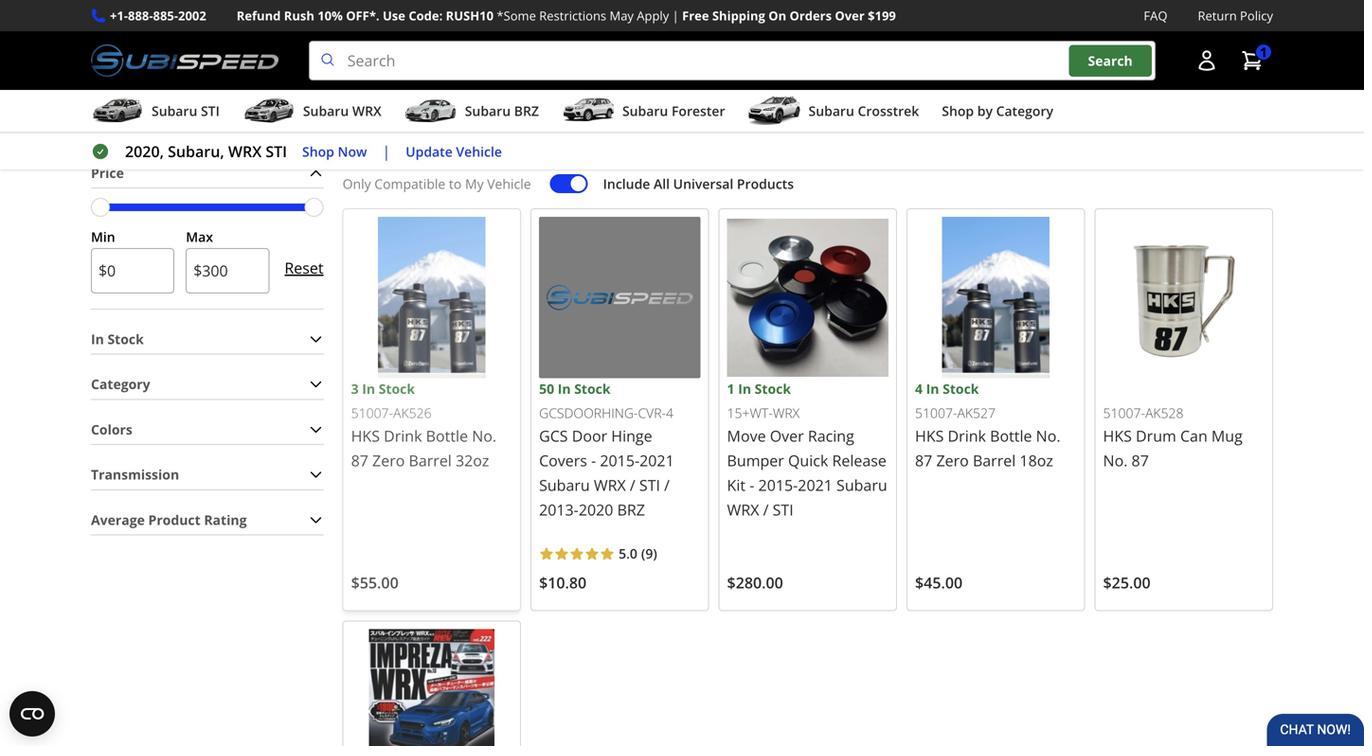 Task type: locate. For each thing, give the bounding box(es) containing it.
gcsdoorhing-
[[539, 404, 638, 422]]

2015- down 'hinge' on the left bottom of the page
[[600, 451, 640, 471]]

barrel
[[409, 451, 452, 471], [973, 451, 1016, 471]]

1 vertical spatial -
[[750, 475, 755, 496]]

transmission button
[[91, 461, 324, 490]]

category
[[996, 102, 1054, 120]]

3 51007- from the left
[[1103, 404, 1146, 422]]

1 87 from the left
[[351, 451, 368, 471]]

in inside 50 in stock gcsdoorhing-cvr-4 gcs door hinge covers - 2015-2021 subaru wrx / sti / 2013-2020 brz
[[558, 380, 571, 398]]

no. inside '3 in stock 51007-ak526 hks drink bottle no. 87 zero barrel 32oz'
[[472, 426, 497, 446]]

zero inside '3 in stock 51007-ak526 hks drink bottle no. 87 zero barrel 32oz'
[[372, 451, 405, 471]]

brz inside dropdown button
[[514, 102, 539, 120]]

off*.
[[346, 7, 380, 24]]

to
[[449, 175, 462, 193]]

zero for hks drink bottle no. 87 zero barrel 18oz
[[937, 451, 969, 471]]

1 hks from the left
[[351, 426, 380, 446]]

2 zero from the left
[[937, 451, 969, 471]]

shop left the 6
[[302, 142, 334, 160]]

2021 inside the 1 in stock 15+wt-wrx move over racing bumper quick release kit - 2015-2021 subaru wrx / sti
[[798, 475, 833, 496]]

results
[[354, 134, 398, 153]]

1 horizontal spatial 87
[[915, 451, 933, 471]]

6
[[343, 134, 350, 153]]

1 51007- from the left
[[351, 404, 393, 422]]

no. inside '51007-ak528 hks drum can mug no. 87'
[[1103, 451, 1128, 471]]

1 horizontal spatial over
[[835, 7, 865, 24]]

on
[[769, 7, 787, 24]]

hks drink bottle no. 87 zero barrel 18oz image
[[915, 217, 1077, 379]]

no.
[[472, 426, 497, 446], [1036, 426, 1061, 446], [1103, 451, 1128, 471]]

product
[[148, 511, 201, 529]]

0 vertical spatial vehicle
[[456, 142, 502, 160]]

free
[[682, 7, 709, 24]]

0 horizontal spatial /
[[630, 475, 636, 496]]

|
[[672, 7, 679, 24], [382, 141, 391, 162]]

use
[[383, 7, 406, 24]]

2 bottle from the left
[[990, 426, 1032, 446]]

0 horizontal spatial zero
[[372, 451, 405, 471]]

subaru down covers
[[539, 475, 590, 496]]

brz inside 50 in stock gcsdoorhing-cvr-4 gcs door hinge covers - 2015-2021 subaru wrx / sti / 2013-2020 brz
[[617, 500, 645, 520]]

2 51007- from the left
[[915, 404, 957, 422]]

1 horizontal spatial barrel
[[973, 451, 1016, 471]]

| left free
[[672, 7, 679, 24]]

0 horizontal spatial 2015-
[[600, 451, 640, 471]]

barrel left 32oz
[[409, 451, 452, 471]]

/ down 'hinge' on the left bottom of the page
[[630, 475, 636, 496]]

bottle up 32oz
[[426, 426, 468, 446]]

87 down drum
[[1132, 451, 1149, 471]]

no. for 32oz
[[472, 426, 497, 446]]

2 horizontal spatial 51007-
[[1103, 404, 1146, 422]]

2021 inside 50 in stock gcsdoorhing-cvr-4 gcs door hinge covers - 2015-2021 subaru wrx / sti / 2013-2020 brz
[[640, 451, 674, 471]]

87 inside '51007-ak528 hks drum can mug no. 87'
[[1132, 451, 1149, 471]]

- inside the 1 in stock 15+wt-wrx move over racing bumper quick release kit - 2015-2021 subaru wrx / sti
[[750, 475, 755, 496]]

0 vertical spatial 4
[[915, 380, 923, 398]]

featured
[[613, 56, 708, 87]]

0 horizontal spatial 87
[[351, 451, 368, 471]]

zero inside 4 in stock 51007-ak527 hks drink bottle no. 87 zero barrel 18oz
[[937, 451, 969, 471]]

bottle up 18oz in the bottom right of the page
[[990, 426, 1032, 446]]

1 drink from the left
[[384, 426, 422, 446]]

a subaru sti thumbnail image image
[[91, 97, 144, 125]]

stock inside the 1 in stock 15+wt-wrx move over racing bumper quick release kit - 2015-2021 subaru wrx / sti
[[755, 380, 791, 398]]

2 horizontal spatial 87
[[1132, 451, 1149, 471]]

subaru crosstrek button
[[748, 94, 919, 132]]

2020,
[[125, 141, 164, 162]]

sti up 2020, subaru, wrx sti
[[201, 102, 220, 120]]

4
[[915, 380, 923, 398], [666, 404, 674, 422]]

wrx inside 50 in stock gcsdoorhing-cvr-4 gcs door hinge covers - 2015-2021 subaru wrx / sti / 2013-2020 brz
[[594, 475, 626, 496]]

drink down the ak526
[[384, 426, 422, 446]]

2 vertical spatial shop
[[302, 142, 334, 160]]

wrx down a subaru wrx thumbnail image
[[228, 141, 262, 162]]

- right kit
[[750, 475, 755, 496]]

barrel left 18oz in the bottom right of the page
[[973, 451, 1016, 471]]

shop now link
[[302, 141, 367, 163]]

0 horizontal spatial 51007-
[[351, 404, 393, 422]]

bottle
[[426, 426, 468, 446], [990, 426, 1032, 446]]

1 down policy
[[1260, 43, 1268, 61]]

sti inside 50 in stock gcsdoorhing-cvr-4 gcs door hinge covers - 2015-2021 subaru wrx / sti / 2013-2020 brz
[[640, 475, 660, 496]]

1 vertical spatial 2015-
[[759, 475, 798, 496]]

brz right 2020
[[617, 500, 645, 520]]

shop left by at the top right
[[942, 102, 974, 120]]

50
[[539, 380, 554, 398]]

in inside the 1 in stock 15+wt-wrx move over racing bumper quick release kit - 2015-2021 subaru wrx / sti
[[738, 380, 751, 398]]

2 horizontal spatial no.
[[1103, 451, 1128, 471]]

1 horizontal spatial -
[[750, 475, 755, 496]]

| right now on the top of the page
[[382, 141, 391, 162]]

1 horizontal spatial 4
[[915, 380, 923, 398]]

subaru brz
[[465, 102, 539, 120]]

hyper rev - issue 222 subaru wrx image
[[351, 629, 513, 747]]

subaru for subaru sti
[[152, 102, 197, 120]]

drink for hks drink bottle no. 87 zero barrel 32oz
[[384, 426, 422, 446]]

hks inside '3 in stock 51007-ak526 hks drink bottle no. 87 zero barrel 32oz'
[[351, 426, 380, 446]]

brz left a subaru forester thumbnail image
[[514, 102, 539, 120]]

0 horizontal spatial barrel
[[409, 451, 452, 471]]

vehicle inside button
[[456, 142, 502, 160]]

4 in stock 51007-ak527 hks drink bottle no. 87 zero barrel 18oz
[[915, 380, 1061, 471]]

over inside the 1 in stock 15+wt-wrx move over racing bumper quick release kit - 2015-2021 subaru wrx / sti
[[770, 426, 804, 446]]

drink inside 4 in stock 51007-ak527 hks drink bottle no. 87 zero barrel 18oz
[[948, 426, 986, 446]]

zero down the ak526
[[372, 451, 405, 471]]

in for gcs door hinge covers - 2015-2021 subaru wrx / sti / 2013-2020 brz
[[558, 380, 571, 398]]

87 right "release"
[[915, 451, 933, 471]]

stock up ak527
[[943, 380, 979, 398]]

1 horizontal spatial 1
[[1260, 43, 1268, 61]]

*some
[[497, 7, 536, 24]]

0 horizontal spatial drink
[[384, 426, 422, 446]]

+1-888-885-2002
[[110, 7, 206, 24]]

subaru up subaru,
[[152, 102, 197, 120]]

no. right 18oz in the bottom right of the page
[[1103, 451, 1128, 471]]

2 horizontal spatial hks
[[1103, 426, 1132, 446]]

1 horizontal spatial zero
[[937, 451, 969, 471]]

no. inside 4 in stock 51007-ak527 hks drink bottle no. 87 zero barrel 18oz
[[1036, 426, 1061, 446]]

9
[[646, 545, 653, 563]]

1 up 15+wt-
[[727, 380, 735, 398]]

0 horizontal spatial shop
[[302, 142, 334, 160]]

1
[[1260, 43, 1268, 61], [727, 380, 735, 398]]

update vehicle
[[406, 142, 502, 160]]

51007- inside '3 in stock 51007-ak526 hks drink bottle no. 87 zero barrel 32oz'
[[351, 404, 393, 422]]

1 inside the 1 in stock 15+wt-wrx move over racing bumper quick release kit - 2015-2021 subaru wrx / sti
[[727, 380, 735, 398]]

stock up the ak526
[[379, 380, 415, 398]]

0 horizontal spatial hks
[[351, 426, 380, 446]]

$199
[[868, 7, 896, 24]]

0 horizontal spatial over
[[770, 426, 804, 446]]

0 horizontal spatial no.
[[472, 426, 497, 446]]

stock up 15+wt-
[[755, 380, 791, 398]]

subaru wrx
[[303, 102, 382, 120]]

shop for shop by category
[[942, 102, 974, 120]]

min
[[91, 228, 115, 246]]

hks inside 4 in stock 51007-ak527 hks drink bottle no. 87 zero barrel 18oz
[[915, 426, 944, 446]]

policy
[[1240, 7, 1274, 24]]

/ for sti
[[664, 475, 670, 496]]

3
[[351, 380, 359, 398]]

refund rush 10% off*. use code: rush10 *some restrictions may apply | free shipping on orders over $199
[[237, 7, 896, 24]]

a subaru forester thumbnail image image
[[562, 97, 615, 125]]

subaru up update vehicle at the left of the page
[[465, 102, 511, 120]]

subaru inside 50 in stock gcsdoorhing-cvr-4 gcs door hinge covers - 2015-2021 subaru wrx / sti / 2013-2020 brz
[[539, 475, 590, 496]]

0 vertical spatial |
[[672, 7, 679, 24]]

bottle inside 4 in stock 51007-ak527 hks drink bottle no. 87 zero barrel 18oz
[[990, 426, 1032, 446]]

0 vertical spatial over
[[835, 7, 865, 24]]

1 horizontal spatial hks
[[915, 426, 944, 446]]

1 horizontal spatial drink
[[948, 426, 986, 446]]

stock inside 50 in stock gcsdoorhing-cvr-4 gcs door hinge covers - 2015-2021 subaru wrx / sti / 2013-2020 brz
[[574, 380, 611, 398]]

/ left kit
[[664, 475, 670, 496]]

/ inside the 1 in stock 15+wt-wrx move over racing bumper quick release kit - 2015-2021 subaru wrx / sti
[[763, 500, 769, 520]]

bottle inside '3 in stock 51007-ak526 hks drink bottle no. 87 zero barrel 32oz'
[[426, 426, 468, 446]]

restrictions
[[539, 7, 607, 24]]

1 vertical spatial shop
[[942, 102, 974, 120]]

vehicle right my
[[487, 175, 531, 193]]

over
[[835, 7, 865, 24], [770, 426, 804, 446]]

0 horizontal spatial 1
[[727, 380, 735, 398]]

no. up 18oz in the bottom right of the page
[[1036, 426, 1061, 446]]

hks drum can mug no. 87 image
[[1103, 217, 1265, 379]]

subaru up the 6
[[303, 102, 349, 120]]

2021 down 'hinge' on the left bottom of the page
[[640, 451, 674, 471]]

1 horizontal spatial /
[[664, 475, 670, 496]]

in inside 4 in stock 51007-ak527 hks drink bottle no. 87 zero barrel 18oz
[[926, 380, 940, 398]]

hks for hks drink bottle no. 87 zero barrel 18oz
[[915, 426, 944, 446]]

6 results
[[343, 134, 398, 153]]

87 inside '3 in stock 51007-ak526 hks drink bottle no. 87 zero barrel 32oz'
[[351, 451, 368, 471]]

colors button
[[91, 415, 324, 445]]

0 vertical spatial brz
[[514, 102, 539, 120]]

1 horizontal spatial no.
[[1036, 426, 1061, 446]]

2 horizontal spatial shop
[[942, 102, 974, 120]]

in for hks drink bottle no. 87 zero barrel 32oz
[[362, 380, 375, 398]]

average
[[91, 511, 145, 529]]

only compatible to my vehicle
[[343, 175, 531, 193]]

87 down '3'
[[351, 451, 368, 471]]

0 horizontal spatial 4
[[666, 404, 674, 422]]

87
[[351, 451, 368, 471], [915, 451, 933, 471], [1132, 451, 1149, 471]]

1 vertical spatial 2021
[[798, 475, 833, 496]]

2 87 from the left
[[915, 451, 933, 471]]

a subaru wrx thumbnail image image
[[242, 97, 296, 125]]

drink down ak527
[[948, 426, 986, 446]]

shop inside shop by category dropdown button
[[942, 102, 974, 120]]

1 vertical spatial 4
[[666, 404, 674, 422]]

1 barrel from the left
[[409, 451, 452, 471]]

shop up a subaru forester thumbnail image
[[552, 56, 607, 87]]

subaru right a subaru crosstrek thumbnail image
[[809, 102, 855, 120]]

0 horizontal spatial bottle
[[426, 426, 468, 446]]

2 horizontal spatial /
[[763, 500, 769, 520]]

wrx up 6 results
[[352, 102, 382, 120]]

reset
[[285, 258, 324, 278]]

a subaru crosstrek thumbnail image image
[[748, 97, 801, 125]]

subaru inside "dropdown button"
[[152, 102, 197, 120]]

subaru down "release"
[[837, 475, 888, 496]]

1 horizontal spatial bottle
[[990, 426, 1032, 446]]

- down "door"
[[591, 451, 596, 471]]

stock inside 4 in stock 51007-ak527 hks drink bottle no. 87 zero barrel 18oz
[[943, 380, 979, 398]]

wrx inside subaru wrx dropdown button
[[352, 102, 382, 120]]

move
[[727, 426, 766, 446]]

search button
[[1069, 45, 1152, 77]]

0 horizontal spatial |
[[382, 141, 391, 162]]

subaru inside 'dropdown button'
[[809, 102, 855, 120]]

subispeed logo image
[[91, 41, 278, 81]]

open widget image
[[9, 692, 55, 737]]

in
[[91, 330, 104, 348], [362, 380, 375, 398], [738, 380, 751, 398], [558, 380, 571, 398], [926, 380, 940, 398]]

refund
[[237, 7, 281, 24]]

1 bottle from the left
[[426, 426, 468, 446]]

2021
[[640, 451, 674, 471], [798, 475, 833, 496]]

3 87 from the left
[[1132, 451, 1149, 471]]

subaru for subaru brz
[[465, 102, 511, 120]]

return
[[1198, 7, 1237, 24]]

Min text field
[[91, 248, 175, 294]]

kit
[[727, 475, 746, 496]]

in for move over racing bumper quick release kit - 2015-2021 subaru wrx / sti
[[738, 380, 751, 398]]

barrel inside 4 in stock 51007-ak527 hks drink bottle no. 87 zero barrel 18oz
[[973, 451, 1016, 471]]

door
[[572, 426, 607, 446]]

1 zero from the left
[[372, 451, 405, 471]]

2 drink from the left
[[948, 426, 986, 446]]

shop inside shop now link
[[302, 142, 334, 160]]

1 horizontal spatial brz
[[617, 500, 645, 520]]

(
[[641, 545, 646, 563]]

1 vertical spatial over
[[770, 426, 804, 446]]

0 vertical spatial 2021
[[640, 451, 674, 471]]

category button
[[91, 370, 324, 399]]

a subaru brz thumbnail image image
[[404, 97, 457, 125]]

over left $199
[[835, 7, 865, 24]]

stock up gcsdoorhing- on the left bottom of page
[[574, 380, 611, 398]]

drink inside '3 in stock 51007-ak526 hks drink bottle no. 87 zero barrel 32oz'
[[384, 426, 422, 446]]

2020, subaru, wrx sti
[[125, 141, 287, 162]]

subaru forester button
[[562, 94, 725, 132]]

1 vertical spatial |
[[382, 141, 391, 162]]

3 hks from the left
[[1103, 426, 1132, 446]]

sti down 'hinge' on the left bottom of the page
[[640, 475, 660, 496]]

1 horizontal spatial shop
[[552, 56, 607, 87]]

subaru down featured
[[623, 102, 668, 120]]

maximum slider
[[305, 198, 324, 217]]

ak528
[[1146, 404, 1184, 422]]

stock up category at the bottom left of page
[[108, 330, 144, 348]]

subaru sti
[[152, 102, 220, 120]]

zero down ak527
[[937, 451, 969, 471]]

universal
[[673, 175, 734, 193]]

2 barrel from the left
[[973, 451, 1016, 471]]

over up quick on the bottom of page
[[770, 426, 804, 446]]

zero for hks drink bottle no. 87 zero barrel 32oz
[[372, 451, 405, 471]]

0 vertical spatial -
[[591, 451, 596, 471]]

stock inside '3 in stock 51007-ak526 hks drink bottle no. 87 zero barrel 32oz'
[[379, 380, 415, 398]]

by:
[[1109, 134, 1128, 153]]

1 horizontal spatial 2021
[[798, 475, 833, 496]]

0 vertical spatial 2015-
[[600, 451, 640, 471]]

sti down quick on the bottom of page
[[773, 500, 794, 520]]

$25.00
[[1103, 573, 1151, 593]]

1 vertical spatial 1
[[727, 380, 735, 398]]

2 hks from the left
[[915, 426, 944, 446]]

drink for hks drink bottle no. 87 zero barrel 18oz
[[948, 426, 986, 446]]

51007- inside 4 in stock 51007-ak527 hks drink bottle no. 87 zero barrel 18oz
[[915, 404, 957, 422]]

barrel inside '3 in stock 51007-ak526 hks drink bottle no. 87 zero barrel 32oz'
[[409, 451, 452, 471]]

max
[[186, 228, 213, 246]]

shop featured products
[[552, 56, 812, 87]]

subaru inside the 1 in stock 15+wt-wrx move over racing bumper quick release kit - 2015-2021 subaru wrx / sti
[[837, 475, 888, 496]]

hks
[[351, 426, 380, 446], [915, 426, 944, 446], [1103, 426, 1132, 446]]

87 inside 4 in stock 51007-ak527 hks drink bottle no. 87 zero barrel 18oz
[[915, 451, 933, 471]]

stock for hks drink bottle no. 87 zero barrel 18oz
[[943, 380, 979, 398]]

price
[[91, 164, 124, 182]]

subaru
[[152, 102, 197, 120], [303, 102, 349, 120], [465, 102, 511, 120], [623, 102, 668, 120], [809, 102, 855, 120], [837, 475, 888, 496], [539, 475, 590, 496]]

1 horizontal spatial 51007-
[[915, 404, 957, 422]]

shop for shop now
[[302, 142, 334, 160]]

shop for shop featured products
[[552, 56, 607, 87]]

0 vertical spatial 1
[[1260, 43, 1268, 61]]

rush
[[284, 7, 314, 24]]

1 horizontal spatial 2015-
[[759, 475, 798, 496]]

in inside '3 in stock 51007-ak526 hks drink bottle no. 87 zero barrel 32oz'
[[362, 380, 375, 398]]

ak527
[[957, 404, 996, 422]]

sti down a subaru wrx thumbnail image
[[266, 141, 287, 162]]

1 in stock 15+wt-wrx move over racing bumper quick release kit - 2015-2021 subaru wrx / sti
[[727, 380, 888, 520]]

0 horizontal spatial -
[[591, 451, 596, 471]]

wrx up quick on the bottom of page
[[773, 404, 800, 422]]

2015- down bumper
[[759, 475, 798, 496]]

wrx up 2020
[[594, 475, 626, 496]]

0 vertical spatial shop
[[552, 56, 607, 87]]

5.0
[[619, 545, 638, 563]]

18oz
[[1020, 451, 1054, 471]]

apply
[[637, 7, 669, 24]]

-
[[591, 451, 596, 471], [750, 475, 755, 496]]

0 horizontal spatial 2021
[[640, 451, 674, 471]]

0 horizontal spatial brz
[[514, 102, 539, 120]]

no. up 32oz
[[472, 426, 497, 446]]

1 vertical spatial brz
[[617, 500, 645, 520]]

barrel for 32oz
[[409, 451, 452, 471]]

/ down bumper
[[763, 500, 769, 520]]

sort
[[1079, 134, 1105, 153]]

release
[[832, 451, 887, 471]]

2021 down quick on the bottom of page
[[798, 475, 833, 496]]

vehicle up my
[[456, 142, 502, 160]]

1 inside 1 'button'
[[1260, 43, 1268, 61]]

hks drink bottle no. 87 zero barrel 32oz image
[[351, 217, 513, 379]]

+1-
[[110, 7, 128, 24]]

in stock
[[91, 330, 144, 348]]



Task type: describe. For each thing, give the bounding box(es) containing it.
covers
[[539, 451, 587, 471]]

subaru crosstrek
[[809, 102, 919, 120]]

return policy
[[1198, 7, 1274, 24]]

51007-ak528 hks drum can mug no. 87
[[1103, 404, 1243, 471]]

subaru,
[[168, 141, 224, 162]]

2013-
[[539, 500, 579, 520]]

update vehicle button
[[406, 141, 502, 163]]

include
[[603, 175, 650, 193]]

return policy link
[[1198, 6, 1274, 26]]

rating
[[204, 511, 247, 529]]

mug
[[1212, 426, 1243, 446]]

stock for hks drink bottle no. 87 zero barrel 32oz
[[379, 380, 415, 398]]

button image
[[1196, 49, 1219, 72]]

bumper
[[727, 451, 784, 471]]

stock for gcs door hinge covers - 2015-2021 subaru wrx / sti / 2013-2020 brz
[[574, 380, 611, 398]]

colors
[[91, 421, 133, 439]]

search input field
[[309, 41, 1156, 81]]

3 in stock 51007-ak526 hks drink bottle no. 87 zero barrel 32oz
[[351, 380, 497, 471]]

1 for 1 in stock 15+wt-wrx move over racing bumper quick release kit - 2015-2021 subaru wrx / sti
[[727, 380, 735, 398]]

Max text field
[[186, 248, 270, 294]]

51007- inside '51007-ak528 hks drum can mug no. 87'
[[1103, 404, 1146, 422]]

888-
[[128, 7, 153, 24]]

sti inside "dropdown button"
[[201, 102, 220, 120]]

87 for hks drink bottle no. 87 zero barrel 32oz
[[351, 451, 368, 471]]

category
[[91, 375, 150, 393]]

stock for move over racing bumper quick release kit - 2015-2021 subaru wrx / sti
[[755, 380, 791, 398]]

my
[[465, 175, 484, 193]]

- inside 50 in stock gcsdoorhing-cvr-4 gcs door hinge covers - 2015-2021 subaru wrx / sti / 2013-2020 brz
[[591, 451, 596, 471]]

racing
[[808, 426, 854, 446]]

only
[[343, 175, 371, 193]]

bottle for 18oz
[[990, 426, 1032, 446]]

gcs
[[539, 426, 568, 446]]

in inside dropdown button
[[91, 330, 104, 348]]

87 for hks drink bottle no. 87 zero barrel 18oz
[[915, 451, 933, 471]]

subaru wrx button
[[242, 94, 382, 132]]

all
[[654, 175, 670, 193]]

/ for wrx
[[763, 500, 769, 520]]

2015- inside 50 in stock gcsdoorhing-cvr-4 gcs door hinge covers - 2015-2021 subaru wrx / sti / 2013-2020 brz
[[600, 451, 640, 471]]

stock inside dropdown button
[[108, 330, 144, 348]]

hks inside '51007-ak528 hks drum can mug no. 87'
[[1103, 426, 1132, 446]]

products
[[737, 175, 794, 193]]

shop now
[[302, 142, 367, 160]]

reset button
[[285, 246, 324, 291]]

sti inside the 1 in stock 15+wt-wrx move over racing bumper quick release kit - 2015-2021 subaru wrx / sti
[[773, 500, 794, 520]]

1 button
[[1232, 42, 1274, 80]]

hinge
[[611, 426, 652, 446]]

1 for 1
[[1260, 43, 1268, 61]]

2020
[[579, 500, 613, 520]]

can
[[1181, 426, 1208, 446]]

barrel for 18oz
[[973, 451, 1016, 471]]

bottle for 32oz
[[426, 426, 468, 446]]

gcs door hinge covers - 2015-2021 subaru wrx / sti / 2013-2020 brz image
[[539, 217, 701, 379]]

10%
[[318, 7, 343, 24]]

2015- inside the 1 in stock 15+wt-wrx move over racing bumper quick release kit - 2015-2021 subaru wrx / sti
[[759, 475, 798, 496]]

subaru for subaru crosstrek
[[809, 102, 855, 120]]

update
[[406, 142, 453, 160]]

sort by:
[[1079, 134, 1128, 153]]

include all universal products
[[603, 175, 794, 193]]

+1-888-885-2002 link
[[110, 6, 206, 26]]

50 in stock gcsdoorhing-cvr-4 gcs door hinge covers - 2015-2021 subaru wrx / sti / 2013-2020 brz
[[539, 380, 674, 520]]

forester
[[672, 102, 725, 120]]

subaru sti button
[[91, 94, 220, 132]]

minimum slider
[[91, 198, 110, 217]]

move over racing bumper quick release kit - 2015-2021 subaru wrx / sti image
[[727, 217, 889, 379]]

32oz
[[456, 451, 489, 471]]

$280.00
[[727, 573, 783, 593]]

$55.00
[[351, 573, 399, 593]]

4 inside 50 in stock gcsdoorhing-cvr-4 gcs door hinge covers - 2015-2021 subaru wrx / sti / 2013-2020 brz
[[666, 404, 674, 422]]

orders
[[790, 7, 832, 24]]

$45.00
[[915, 573, 963, 593]]

by
[[978, 102, 993, 120]]

wrx down kit
[[727, 500, 759, 520]]

$10.80
[[539, 573, 587, 593]]

now
[[338, 142, 367, 160]]

51007- for hks drink bottle no. 87 zero barrel 18oz
[[915, 404, 957, 422]]

1 horizontal spatial |
[[672, 7, 679, 24]]

15+wt-
[[727, 404, 773, 422]]

1 vertical spatial vehicle
[[487, 175, 531, 193]]

quick
[[788, 451, 828, 471]]

rush10
[[446, 7, 494, 24]]

)
[[653, 545, 657, 563]]

subaru for subaru forester
[[623, 102, 668, 120]]

products
[[714, 56, 812, 87]]

faq
[[1144, 7, 1168, 24]]

search
[[1088, 52, 1133, 70]]

average product rating
[[91, 511, 247, 529]]

shop by category
[[942, 102, 1054, 120]]

hks for hks drink bottle no. 87 zero barrel 32oz
[[351, 426, 380, 446]]

subaru for subaru wrx
[[303, 102, 349, 120]]

4 inside 4 in stock 51007-ak527 hks drink bottle no. 87 zero barrel 18oz
[[915, 380, 923, 398]]

price button
[[91, 159, 324, 188]]

subaru forester
[[623, 102, 725, 120]]

faq link
[[1144, 6, 1168, 26]]

average product rating button
[[91, 506, 324, 535]]

no. for 18oz
[[1036, 426, 1061, 446]]

shop by category button
[[942, 94, 1054, 132]]

may
[[610, 7, 634, 24]]

51007- for hks drink bottle no. 87 zero barrel 32oz
[[351, 404, 393, 422]]

in for hks drink bottle no. 87 zero barrel 18oz
[[926, 380, 940, 398]]



Task type: vqa. For each thing, say whether or not it's contained in the screenshot.


